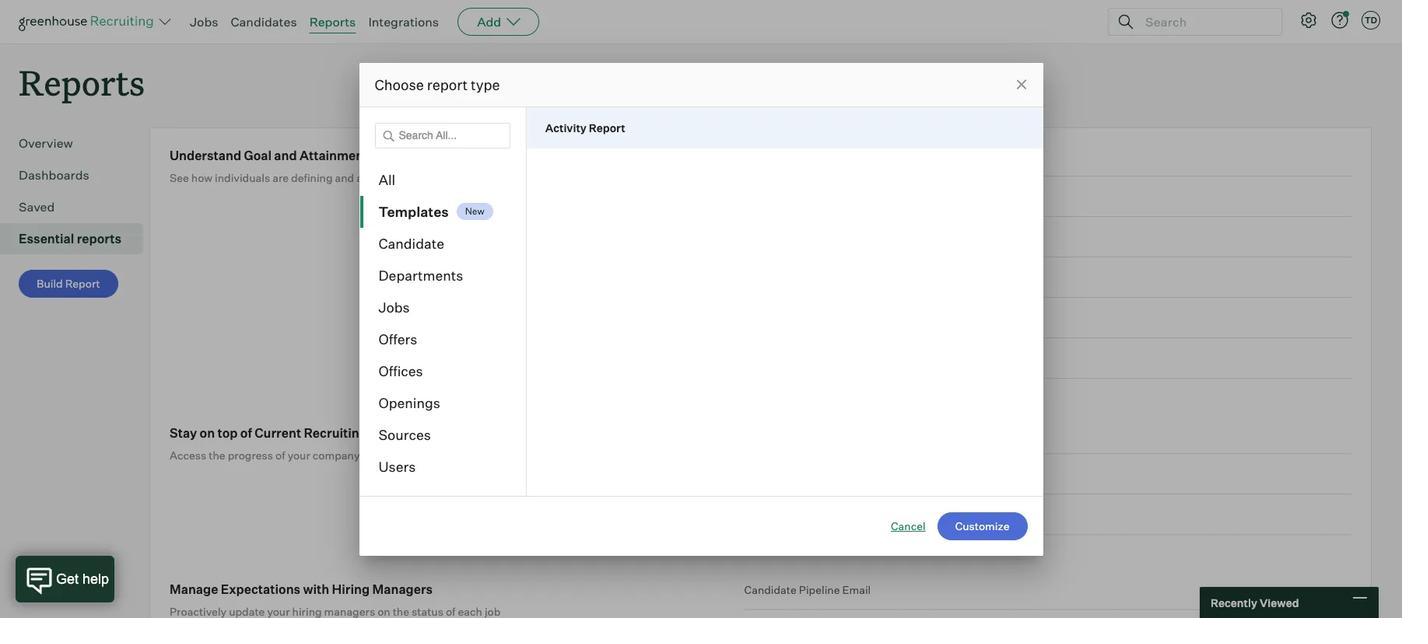 Task type: locate. For each thing, give the bounding box(es) containing it.
the
[[209, 449, 225, 462]]

metrics
[[371, 148, 417, 164]]

activity up current
[[370, 426, 417, 441]]

1 vertical spatial jobs
[[379, 298, 410, 316]]

dashboards link
[[19, 166, 137, 185]]

report
[[427, 76, 468, 93]]

0 vertical spatial activity
[[545, 121, 587, 134]]

td button
[[1359, 8, 1384, 33]]

0 vertical spatial candidate
[[379, 235, 444, 252]]

td
[[1365, 15, 1377, 26]]

and up are
[[274, 148, 297, 164]]

recruiting
[[304, 426, 367, 441]]

1 vertical spatial candidate
[[744, 584, 797, 597]]

candidate pipeline email
[[744, 584, 871, 597]]

reports down greenhouse recruiting image
[[19, 59, 145, 105]]

offices
[[379, 362, 423, 379]]

1 vertical spatial report
[[65, 277, 100, 290]]

1 horizontal spatial of
[[276, 449, 285, 462]]

manage expectations with hiring managers
[[170, 582, 433, 598]]

dashboards
[[19, 167, 89, 183]]

new
[[465, 206, 485, 217]]

activity
[[545, 121, 587, 134], [370, 426, 417, 441]]

1 vertical spatial activity
[[370, 426, 417, 441]]

report right build
[[65, 277, 100, 290]]

and
[[274, 148, 297, 164], [335, 171, 354, 185], [576, 171, 595, 185]]

goals
[[433, 171, 461, 185]]

Search text field
[[1142, 11, 1268, 33]]

0 horizontal spatial report
[[65, 277, 100, 290]]

build
[[37, 277, 63, 290]]

candidate
[[379, 235, 444, 252], [744, 584, 797, 597]]

saved
[[19, 199, 55, 215]]

overview link
[[19, 134, 137, 153]]

0 horizontal spatial of
[[240, 426, 252, 441]]

individual goals over time link
[[744, 148, 1352, 177]]

0 vertical spatial report
[[589, 121, 625, 134]]

overview
[[19, 136, 73, 151]]

stay on top of current recruiting activity access the progress of your company's current hiring process
[[170, 426, 483, 462]]

reports right candidates link
[[309, 14, 356, 30]]

jobs left candidates
[[190, 14, 218, 30]]

goals
[[796, 150, 825, 163]]

activity inside stay on top of current recruiting activity access the progress of your company's current hiring process
[[370, 426, 417, 441]]

company's
[[313, 449, 368, 462]]

Search All... text field
[[375, 123, 510, 148]]

0 vertical spatial of
[[240, 426, 252, 441]]

1 horizontal spatial and
[[335, 171, 354, 185]]

of right top
[[240, 426, 252, 441]]

0 horizontal spatial candidate
[[379, 235, 444, 252]]

report inside button
[[65, 277, 100, 290]]

candidate down 'templates'
[[379, 235, 444, 252]]

of
[[240, 426, 252, 441], [276, 449, 285, 462]]

candidate inside the candidate pipeline email link
[[744, 584, 797, 597]]

report
[[589, 121, 625, 134], [65, 277, 100, 290]]

candidate left pipeline
[[744, 584, 797, 597]]

of left the your
[[276, 449, 285, 462]]

add
[[477, 14, 501, 30]]

templates
[[379, 203, 449, 220]]

personal
[[529, 171, 573, 185]]

their
[[480, 171, 503, 185]]

individual
[[744, 150, 794, 163]]

jobs
[[190, 14, 218, 30], [379, 298, 410, 316]]

reports
[[309, 14, 356, 30], [19, 59, 145, 105]]

access
[[170, 449, 206, 462]]

expectations
[[221, 582, 300, 598]]

top
[[218, 426, 238, 441]]

jobs up the "offers"
[[379, 298, 410, 316]]

0 horizontal spatial activity
[[370, 426, 417, 441]]

activity up personal
[[545, 121, 587, 134]]

viewed
[[1260, 596, 1299, 610]]

essential reports
[[19, 231, 121, 247]]

essential
[[19, 231, 74, 247]]

0 vertical spatial jobs
[[190, 14, 218, 30]]

recently
[[1211, 596, 1257, 610]]

1 horizontal spatial candidate
[[744, 584, 797, 597]]

candidate inside choose report type dialog
[[379, 235, 444, 252]]

1 horizontal spatial report
[[589, 121, 625, 134]]

1 vertical spatial reports
[[19, 59, 145, 105]]

and left team
[[576, 171, 595, 185]]

on
[[200, 426, 215, 441]]

1 vertical spatial of
[[276, 449, 285, 462]]

and down attainment
[[335, 171, 354, 185]]

choose report type
[[375, 76, 500, 93]]

team
[[597, 171, 623, 185]]

add button
[[458, 8, 539, 36]]

build report button
[[19, 270, 118, 298]]

1 horizontal spatial reports
[[309, 14, 356, 30]]

reports link
[[309, 14, 356, 30]]

1 horizontal spatial jobs
[[379, 298, 410, 316]]

report up team
[[589, 121, 625, 134]]

individual goals over time
[[744, 150, 881, 163]]

type
[[471, 76, 500, 93]]

departments
[[379, 267, 463, 284]]

report for build report
[[65, 277, 100, 290]]

openings
[[379, 394, 440, 411]]

1 horizontal spatial activity
[[545, 121, 587, 134]]

saved link
[[19, 198, 137, 216]]

process
[[442, 449, 483, 462]]

integrations
[[368, 14, 439, 30]]

time
[[854, 150, 881, 163]]

are
[[272, 171, 289, 185]]

report inside dialog
[[589, 121, 625, 134]]

0 horizontal spatial jobs
[[190, 14, 218, 30]]



Task type: describe. For each thing, give the bounding box(es) containing it.
td button
[[1362, 11, 1380, 30]]

choose report type dialog
[[359, 63, 1043, 556]]

candidates
[[231, 14, 297, 30]]

current
[[255, 426, 301, 441]]

configure image
[[1299, 11, 1318, 30]]

candidate for candidate pipeline email
[[744, 584, 797, 597]]

sources
[[379, 426, 431, 443]]

progress
[[228, 449, 273, 462]]

understand
[[170, 148, 241, 164]]

choose
[[375, 76, 424, 93]]

for
[[463, 171, 477, 185]]

0 horizontal spatial and
[[274, 148, 297, 164]]

candidate for candidate
[[379, 235, 444, 252]]

build report
[[37, 277, 100, 290]]

activity report
[[545, 121, 625, 134]]

manage
[[170, 582, 218, 598]]

customize
[[955, 519, 1010, 533]]

attainment
[[300, 148, 368, 164]]

hiring
[[410, 449, 440, 462]]

email
[[842, 584, 871, 597]]

candidates link
[[231, 14, 297, 30]]

candidate pipeline email link
[[744, 582, 1352, 611]]

2 horizontal spatial and
[[576, 171, 595, 185]]

see
[[170, 171, 189, 185]]

integrations link
[[368, 14, 439, 30]]

accomplishing
[[357, 171, 431, 185]]

defining
[[291, 171, 333, 185]]

own
[[506, 171, 527, 185]]

jobs inside choose report type dialog
[[379, 298, 410, 316]]

over
[[828, 150, 852, 163]]

goal
[[244, 148, 272, 164]]

all
[[379, 171, 395, 188]]

customize button
[[937, 512, 1028, 540]]

greenhouse recruiting image
[[19, 12, 159, 31]]

pipeline
[[799, 584, 840, 597]]

0 vertical spatial reports
[[309, 14, 356, 30]]

hiring
[[332, 582, 370, 598]]

users
[[379, 458, 416, 475]]

report for activity report
[[589, 121, 625, 134]]

cancel
[[891, 519, 926, 533]]

managers
[[372, 582, 433, 598]]

cancel link
[[891, 519, 926, 534]]

offers
[[379, 330, 417, 347]]

reports
[[77, 231, 121, 247]]

0 horizontal spatial reports
[[19, 59, 145, 105]]

current
[[371, 449, 408, 462]]

how
[[191, 171, 212, 185]]

jobs link
[[190, 14, 218, 30]]

with
[[303, 582, 329, 598]]

development
[[626, 171, 693, 185]]

stay
[[170, 426, 197, 441]]

activity inside choose report type dialog
[[545, 121, 587, 134]]

individuals
[[215, 171, 270, 185]]

understand goal and attainment metrics see how individuals are defining and accomplishing goals for their own personal and team development
[[170, 148, 693, 185]]

recently viewed
[[1211, 596, 1299, 610]]

your
[[288, 449, 310, 462]]

essential reports link
[[19, 230, 137, 248]]



Task type: vqa. For each thing, say whether or not it's contained in the screenshot.
Jobs link at the top left of page
yes



